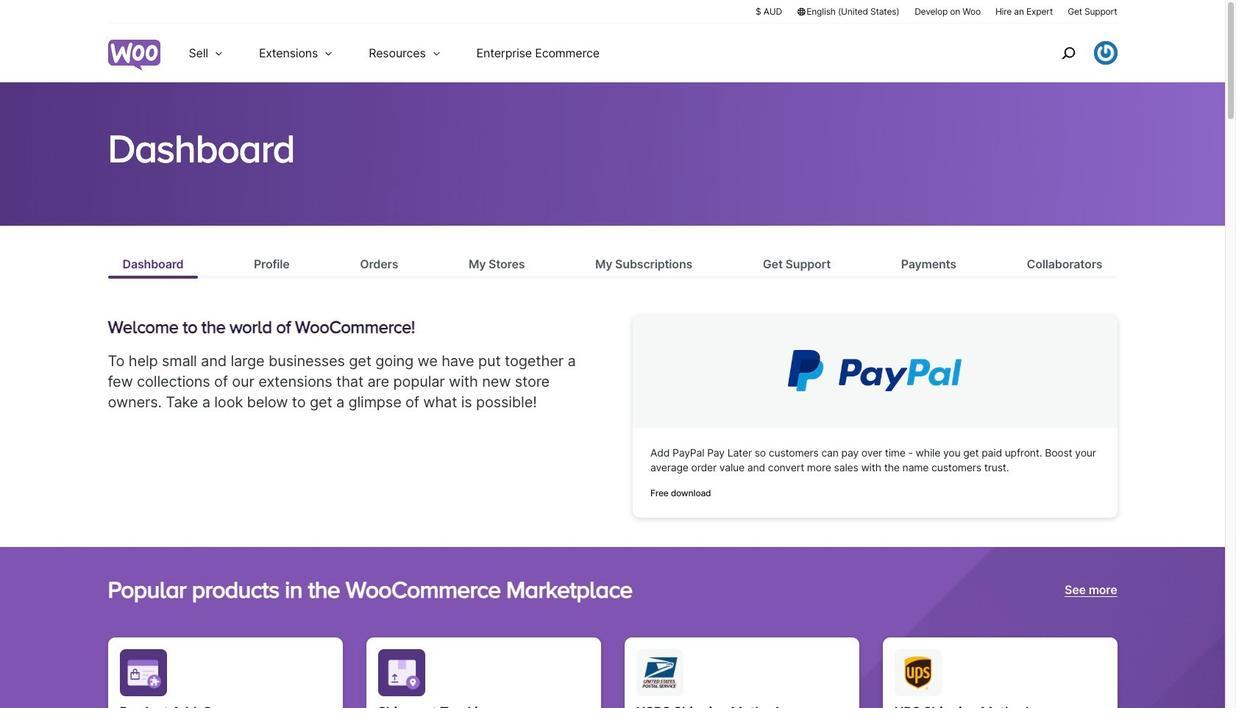 Task type: vqa. For each thing, say whether or not it's contained in the screenshot.
Search image at right
yes



Task type: locate. For each thing, give the bounding box(es) containing it.
search image
[[1057, 41, 1080, 65]]

open account menu image
[[1094, 41, 1118, 65]]

service navigation menu element
[[1030, 29, 1118, 77]]



